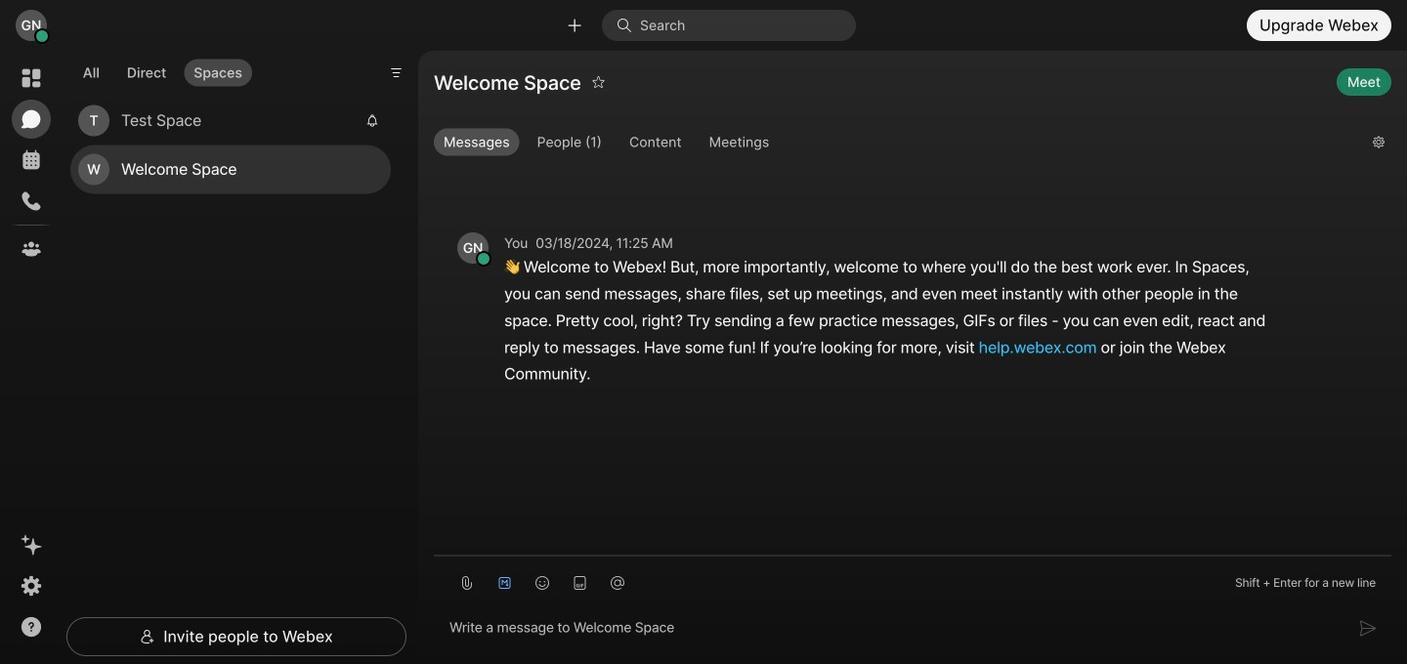Task type: locate. For each thing, give the bounding box(es) containing it.
test space, you will be notified of all new messages in this space list item
[[70, 96, 391, 145]]

group
[[434, 129, 1357, 160]]

message composer toolbar element
[[434, 557, 1391, 602]]

tab list
[[68, 47, 257, 92]]

you will be notified of all new messages in this space image
[[365, 114, 379, 128]]

navigation
[[0, 51, 63, 664]]



Task type: describe. For each thing, give the bounding box(es) containing it.
webex tab list
[[12, 59, 51, 269]]

welcome space list item
[[70, 145, 391, 194]]



Task type: vqa. For each thing, say whether or not it's contained in the screenshot.
You will be notified of all new messages in this space ICON at the top
yes



